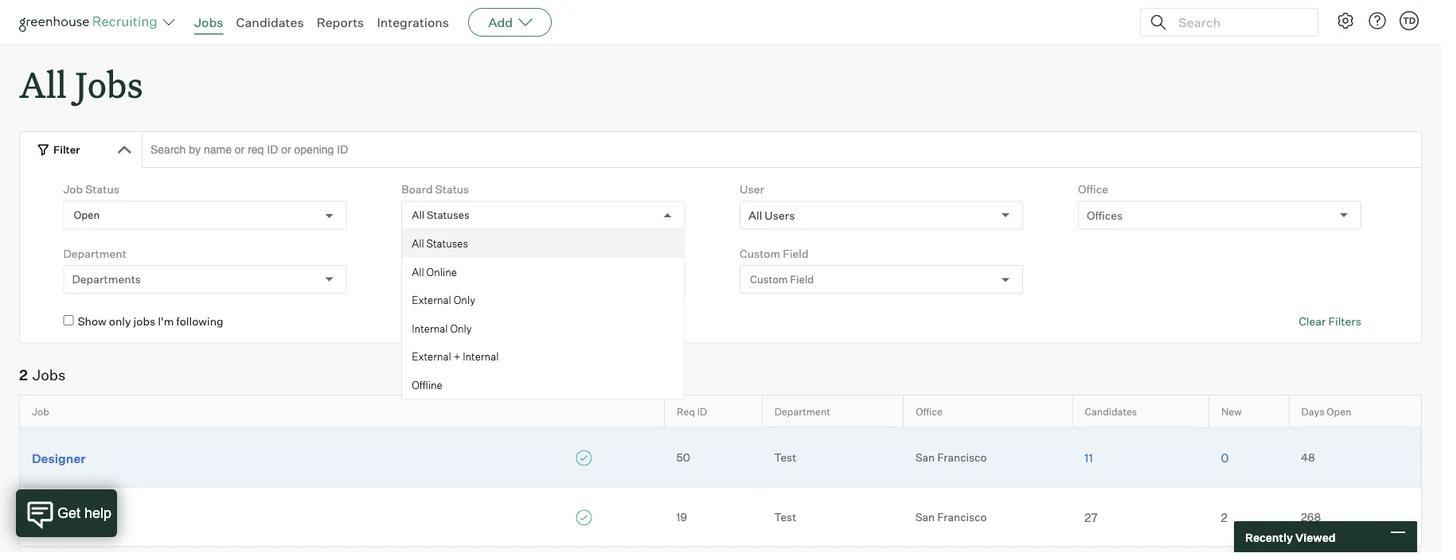 Task type: describe. For each thing, give the bounding box(es) containing it.
11
[[1085, 451, 1094, 465]]

template
[[472, 315, 519, 329]]

integrations link
[[377, 14, 449, 30]]

internal only
[[412, 322, 472, 335]]

integrations
[[377, 14, 449, 30]]

0 vertical spatial internal
[[412, 322, 448, 335]]

td button
[[1397, 8, 1423, 33]]

27 link
[[1073, 509, 1210, 526]]

td button
[[1400, 11, 1420, 30]]

2 link
[[1210, 509, 1290, 526]]

id
[[698, 406, 708, 418]]

27
[[1085, 511, 1098, 525]]

designer link
[[20, 449, 665, 467]]

all down role
[[412, 266, 424, 279]]

1 horizontal spatial open
[[1327, 406, 1352, 418]]

2 jobs
[[19, 367, 66, 385]]

all left users at the top right of the page
[[749, 208, 763, 222]]

filters
[[1329, 315, 1362, 329]]

1 horizontal spatial department
[[775, 406, 831, 418]]

0 vertical spatial candidates
[[236, 14, 304, 30]]

recently
[[1246, 531, 1294, 545]]

test for test
[[775, 511, 797, 525]]

all down board
[[412, 209, 425, 222]]

all online
[[412, 266, 457, 279]]

all up "filter"
[[19, 61, 67, 108]]

0 vertical spatial field
[[783, 247, 809, 261]]

jobs for all jobs
[[75, 61, 143, 108]]

2 horizontal spatial jobs
[[194, 14, 223, 30]]

Show only jobs I'm following checkbox
[[63, 316, 74, 326]]

reports
[[317, 14, 364, 30]]

1 jobs from the left
[[134, 315, 156, 329]]

req
[[677, 406, 695, 418]]

0 horizontal spatial department
[[63, 247, 126, 261]]

1 vertical spatial custom field
[[750, 273, 814, 286]]

0 vertical spatial office
[[1079, 183, 1109, 197]]

0 horizontal spatial open
[[74, 209, 100, 222]]

francisco for designer
[[938, 451, 987, 465]]

all up all online
[[412, 238, 424, 250]]

job status
[[63, 183, 119, 197]]

candidates link
[[236, 14, 304, 30]]

configure image
[[1337, 11, 1356, 30]]

0 horizontal spatial office
[[916, 406, 943, 418]]

user
[[740, 183, 765, 197]]

2 for 2
[[1222, 511, 1228, 525]]

job for job status
[[63, 183, 83, 197]]

1 vertical spatial field
[[790, 273, 814, 286]]

1 horizontal spatial candidates
[[1085, 406, 1138, 418]]

only for internal only
[[450, 322, 472, 335]]

Search text field
[[1175, 11, 1304, 34]]



Task type: locate. For each thing, give the bounding box(es) containing it.
1 vertical spatial job
[[32, 406, 49, 418]]

external only
[[412, 294, 476, 307]]

only
[[454, 294, 476, 307], [450, 322, 472, 335]]

board status
[[402, 183, 469, 197]]

1 vertical spatial test
[[775, 511, 797, 525]]

2
[[19, 367, 28, 385], [1222, 511, 1228, 525]]

1 horizontal spatial jobs
[[521, 315, 543, 329]]

0 vertical spatial only
[[454, 294, 476, 307]]

clear filters link
[[1299, 314, 1362, 330]]

0 vertical spatial 2
[[19, 367, 28, 385]]

only for jobs
[[109, 315, 131, 329]]

days open
[[1302, 406, 1352, 418]]

0 vertical spatial external
[[412, 294, 452, 307]]

field
[[783, 247, 809, 261], [790, 273, 814, 286]]

status for board status
[[435, 183, 469, 197]]

0 horizontal spatial jobs
[[32, 367, 66, 385]]

0 horizontal spatial internal
[[412, 322, 448, 335]]

candidates
[[236, 14, 304, 30], [1085, 406, 1138, 418]]

Search by name or req ID or opening ID text field
[[142, 132, 1423, 168]]

0 vertical spatial custom
[[740, 247, 781, 261]]

department
[[63, 247, 126, 261], [775, 406, 831, 418]]

0 vertical spatial job
[[63, 183, 83, 197]]

all statuses
[[412, 209, 470, 222], [412, 238, 468, 250]]

custom field
[[740, 247, 809, 261], [750, 273, 814, 286]]

test link
[[20, 509, 665, 526]]

custom
[[740, 247, 781, 261], [750, 273, 788, 286]]

designer
[[32, 451, 86, 466]]

0 vertical spatial open
[[74, 209, 100, 222]]

1 vertical spatial open
[[1327, 406, 1352, 418]]

0 vertical spatial all statuses
[[412, 209, 470, 222]]

1 horizontal spatial 2
[[1222, 511, 1228, 525]]

1 only from the left
[[109, 315, 131, 329]]

recently viewed
[[1246, 531, 1336, 545]]

san for designer
[[916, 451, 935, 465]]

all statuses down board status
[[412, 209, 470, 222]]

0 vertical spatial test
[[775, 451, 797, 465]]

external for external + internal
[[412, 351, 452, 363]]

1 vertical spatial francisco
[[938, 511, 987, 525]]

0 horizontal spatial show
[[78, 315, 107, 329]]

0 vertical spatial custom field
[[740, 247, 809, 261]]

1 vertical spatial statuses
[[427, 238, 468, 250]]

departments
[[72, 273, 141, 287]]

clear filters
[[1299, 315, 1362, 329]]

0 horizontal spatial candidates
[[236, 14, 304, 30]]

1 vertical spatial department
[[775, 406, 831, 418]]

viewed
[[1296, 531, 1336, 545]]

job
[[63, 183, 83, 197], [32, 406, 49, 418]]

online
[[427, 266, 457, 279]]

1 external from the top
[[412, 294, 452, 307]]

statuses down board status
[[427, 209, 470, 222]]

internal down external only
[[412, 322, 448, 335]]

external left the + at bottom left
[[412, 351, 452, 363]]

internal right the + at bottom left
[[463, 351, 499, 363]]

show for show only template jobs
[[416, 315, 445, 329]]

all
[[19, 61, 67, 108], [749, 208, 763, 222], [412, 209, 425, 222], [412, 238, 424, 250], [412, 266, 424, 279]]

1 status from the left
[[85, 183, 119, 197]]

test
[[32, 510, 66, 526]]

1 san francisco from the top
[[916, 451, 987, 465]]

0 link
[[1210, 449, 1290, 466]]

1 francisco from the top
[[938, 451, 987, 465]]

0 vertical spatial department
[[63, 247, 126, 261]]

1 horizontal spatial jobs
[[75, 61, 143, 108]]

san francisco for designer
[[916, 451, 987, 465]]

0 vertical spatial statuses
[[427, 209, 470, 222]]

external for external only
[[412, 294, 452, 307]]

1 horizontal spatial only
[[447, 315, 470, 329]]

san francisco
[[916, 451, 987, 465], [916, 511, 987, 525]]

jobs link
[[194, 14, 223, 30]]

francisco
[[938, 451, 987, 465], [938, 511, 987, 525]]

offices
[[1087, 208, 1123, 222]]

only for template
[[447, 315, 470, 329]]

following
[[176, 315, 224, 329]]

48
[[1302, 451, 1316, 465]]

test for designer
[[775, 451, 797, 465]]

jobs down show only jobs i'm following checkbox
[[32, 367, 66, 385]]

candidates right the jobs link
[[236, 14, 304, 30]]

2 external from the top
[[412, 351, 452, 363]]

only up the + at bottom left
[[450, 322, 472, 335]]

add button
[[468, 8, 552, 37]]

2 san from the top
[[916, 511, 935, 525]]

users
[[765, 208, 795, 222]]

statuses
[[427, 209, 470, 222], [427, 238, 468, 250]]

1 vertical spatial san francisco
[[916, 511, 987, 525]]

268
[[1302, 511, 1322, 525]]

san francisco for test
[[916, 511, 987, 525]]

0 vertical spatial san
[[916, 451, 935, 465]]

test
[[775, 451, 797, 465], [775, 511, 797, 525]]

1 vertical spatial san
[[916, 511, 935, 525]]

offline
[[412, 379, 443, 392]]

0 vertical spatial san francisco
[[916, 451, 987, 465]]

2 show from the left
[[416, 315, 445, 329]]

1 vertical spatial candidates
[[1085, 406, 1138, 418]]

all statuses up the online
[[412, 238, 468, 250]]

open down 'job status'
[[74, 209, 100, 222]]

role
[[402, 247, 425, 261]]

show only jobs i'm following
[[78, 315, 224, 329]]

2 vertical spatial jobs
[[32, 367, 66, 385]]

reports link
[[317, 14, 364, 30]]

2 francisco from the top
[[938, 511, 987, 525]]

job for job
[[32, 406, 49, 418]]

external + internal
[[412, 351, 499, 363]]

1 test from the top
[[775, 451, 797, 465]]

san
[[916, 451, 935, 465], [916, 511, 935, 525]]

external
[[412, 294, 452, 307], [412, 351, 452, 363]]

td
[[1403, 15, 1416, 26]]

custom field down users at the top right of the page
[[750, 273, 814, 286]]

2 only from the left
[[447, 315, 470, 329]]

show for show only jobs i'm following
[[78, 315, 107, 329]]

req id
[[677, 406, 708, 418]]

1 horizontal spatial internal
[[463, 351, 499, 363]]

1 vertical spatial external
[[412, 351, 452, 363]]

show
[[78, 315, 107, 329], [416, 315, 445, 329]]

greenhouse recruiting image
[[19, 13, 163, 32]]

1 vertical spatial office
[[916, 406, 943, 418]]

1 horizontal spatial show
[[416, 315, 445, 329]]

2 test from the top
[[775, 511, 797, 525]]

only for external only
[[454, 294, 476, 307]]

job down 2 jobs
[[32, 406, 49, 418]]

office
[[1079, 183, 1109, 197], [916, 406, 943, 418]]

new
[[1222, 406, 1242, 418]]

days
[[1302, 406, 1325, 418]]

0
[[1222, 451, 1229, 465]]

filter
[[53, 143, 80, 156]]

add
[[488, 14, 513, 30]]

open
[[74, 209, 100, 222], [1327, 406, 1352, 418]]

1 horizontal spatial status
[[435, 183, 469, 197]]

status for job status
[[85, 183, 119, 197]]

all users
[[749, 208, 795, 222]]

1 vertical spatial 2
[[1222, 511, 1228, 525]]

only down departments
[[109, 315, 131, 329]]

2 for 2 jobs
[[19, 367, 28, 385]]

0 horizontal spatial job
[[32, 406, 49, 418]]

all jobs
[[19, 61, 143, 108]]

jobs
[[134, 315, 156, 329], [521, 315, 543, 329]]

0 horizontal spatial status
[[85, 183, 119, 197]]

1 vertical spatial jobs
[[75, 61, 143, 108]]

2 status from the left
[[435, 183, 469, 197]]

2 san francisco from the top
[[916, 511, 987, 525]]

11 link
[[1073, 449, 1210, 466]]

custom field down all users
[[740, 247, 809, 261]]

0 horizontal spatial jobs
[[134, 315, 156, 329]]

0 horizontal spatial only
[[109, 315, 131, 329]]

jobs right the template
[[521, 315, 543, 329]]

50
[[677, 451, 691, 465]]

san for test
[[916, 511, 935, 525]]

1 vertical spatial internal
[[463, 351, 499, 363]]

1 all statuses from the top
[[412, 209, 470, 222]]

only down external only
[[447, 315, 470, 329]]

only up show only template jobs
[[454, 294, 476, 307]]

1 san from the top
[[916, 451, 935, 465]]

open right days
[[1327, 406, 1352, 418]]

0 vertical spatial jobs
[[194, 14, 223, 30]]

show down external only
[[416, 315, 445, 329]]

show right show only jobs i'm following checkbox
[[78, 315, 107, 329]]

0 horizontal spatial 2
[[19, 367, 28, 385]]

external down all online
[[412, 294, 452, 307]]

francisco for test
[[938, 511, 987, 525]]

job down "filter"
[[63, 183, 83, 197]]

jobs for 2 jobs
[[32, 367, 66, 385]]

2 all statuses from the top
[[412, 238, 468, 250]]

1 vertical spatial custom
[[750, 273, 788, 286]]

1 vertical spatial all statuses
[[412, 238, 468, 250]]

1 horizontal spatial job
[[63, 183, 83, 197]]

internal
[[412, 322, 448, 335], [463, 351, 499, 363]]

board
[[402, 183, 433, 197]]

i'm
[[158, 315, 174, 329]]

only
[[109, 315, 131, 329], [447, 315, 470, 329]]

show only template jobs
[[416, 315, 543, 329]]

statuses up the online
[[427, 238, 468, 250]]

1 show from the left
[[78, 315, 107, 329]]

2 jobs from the left
[[521, 315, 543, 329]]

0 vertical spatial francisco
[[938, 451, 987, 465]]

jobs left candidates link
[[194, 14, 223, 30]]

19
[[677, 511, 688, 525]]

status
[[85, 183, 119, 197], [435, 183, 469, 197]]

jobs
[[194, 14, 223, 30], [75, 61, 143, 108], [32, 367, 66, 385]]

all users option
[[749, 208, 795, 222]]

1 vertical spatial only
[[450, 322, 472, 335]]

+
[[454, 351, 461, 363]]

jobs down the greenhouse recruiting image
[[75, 61, 143, 108]]

candidates up 11
[[1085, 406, 1138, 418]]

clear
[[1299, 315, 1327, 329]]

1 horizontal spatial office
[[1079, 183, 1109, 197]]

jobs left i'm
[[134, 315, 156, 329]]



Task type: vqa. For each thing, say whether or not it's contained in the screenshot.
topmost Internal
yes



